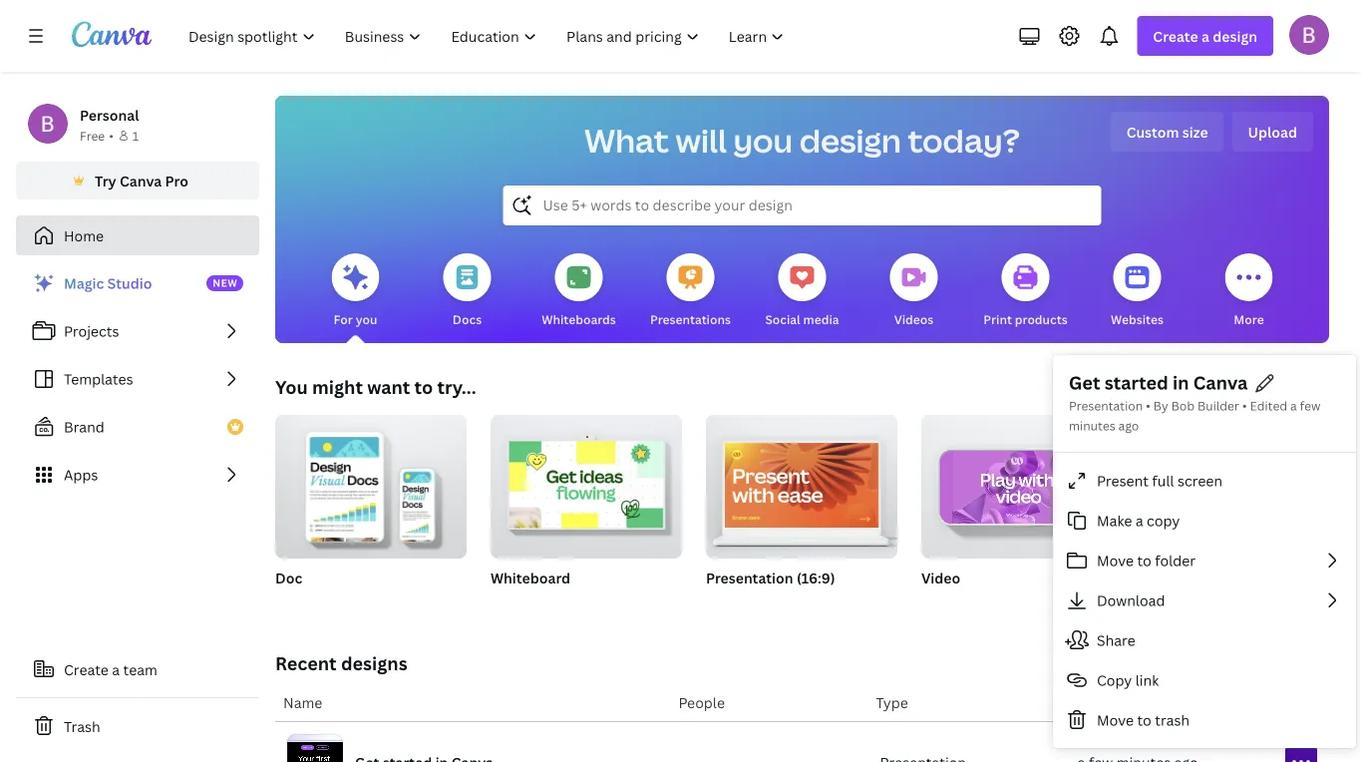 Task type: describe. For each thing, give the bounding box(es) containing it.
few
[[1300, 397, 1321, 414]]

video group
[[922, 415, 1113, 612]]

to for move to trash
[[1138, 710, 1152, 729]]

print
[[984, 311, 1012, 327]]

whiteboard
[[491, 568, 571, 587]]

link
[[1136, 671, 1159, 690]]

products
[[1015, 311, 1068, 327]]

download
[[1097, 591, 1165, 610]]

a for few
[[1291, 397, 1297, 414]]

you
[[275, 375, 308, 399]]

docs button
[[443, 239, 491, 343]]

copy
[[1147, 511, 1180, 530]]

a for team
[[112, 660, 120, 679]]

move to trash button
[[1053, 700, 1357, 740]]

move to folder
[[1097, 551, 1196, 570]]

get
[[1069, 371, 1101, 395]]

presentations
[[650, 311, 731, 327]]

docs
[[453, 311, 482, 327]]

post
[[1209, 568, 1239, 587]]

edited for edited
[[1074, 693, 1118, 712]]

present full screen button
[[1053, 461, 1357, 501]]

create a team
[[64, 660, 157, 679]]

home
[[64, 226, 104, 245]]

ago
[[1119, 417, 1139, 434]]

copy
[[1097, 671, 1132, 690]]

custom size
[[1127, 122, 1208, 141]]

group for presentation (16:9)
[[706, 407, 898, 559]]

Search search field
[[543, 187, 1062, 224]]

pro
[[165, 171, 188, 190]]

trash
[[1155, 710, 1190, 729]]

(16:9)
[[797, 568, 835, 587]]

move for move to folder
[[1097, 551, 1134, 570]]

trash
[[64, 717, 100, 736]]

more button
[[1225, 239, 1273, 343]]

create for create a design
[[1153, 26, 1199, 45]]

will
[[676, 119, 727, 162]]

to for move to folder
[[1138, 551, 1152, 570]]

move to trash
[[1097, 710, 1190, 729]]

custom size button
[[1111, 112, 1224, 152]]

canva inside button
[[120, 171, 162, 190]]

recent
[[275, 651, 337, 675]]

group for instagram post (square)
[[1137, 415, 1329, 559]]

bob builder image
[[1290, 15, 1330, 55]]

group for video
[[922, 415, 1113, 559]]

builder
[[1198, 397, 1240, 414]]

copy link
[[1097, 671, 1159, 690]]

free •
[[80, 127, 114, 144]]

social media
[[765, 311, 839, 327]]

might
[[312, 375, 363, 399]]

print products
[[984, 311, 1068, 327]]

a for copy
[[1136, 511, 1144, 530]]

for
[[334, 311, 353, 327]]

apps
[[64, 465, 98, 484]]

create for create a team
[[64, 660, 109, 679]]

create a design
[[1153, 26, 1258, 45]]

templates
[[64, 370, 133, 389]]

more
[[1234, 311, 1264, 327]]

instagram
[[1137, 568, 1205, 587]]

presentation for presentation
[[1069, 397, 1143, 414]]

whiteboard group
[[491, 407, 682, 612]]

social
[[765, 311, 801, 327]]

design inside dropdown button
[[1213, 26, 1258, 45]]

videos
[[894, 311, 934, 327]]

presentation (16:9) group
[[706, 407, 898, 612]]

want
[[367, 375, 410, 399]]

for you button
[[332, 239, 380, 343]]

websites button
[[1111, 239, 1164, 343]]

personal
[[80, 105, 139, 124]]

size
[[1183, 122, 1208, 141]]

custom
[[1127, 122, 1180, 141]]

in
[[1173, 371, 1189, 395]]

magic
[[64, 274, 104, 293]]

make a copy
[[1097, 511, 1180, 530]]

social media button
[[765, 239, 839, 343]]

presentations button
[[650, 239, 731, 343]]

projects
[[64, 322, 119, 341]]

you inside button
[[356, 311, 377, 327]]

folder
[[1155, 551, 1196, 570]]

instagram post (square) group
[[1137, 415, 1329, 612]]

media
[[804, 311, 839, 327]]

1 horizontal spatial you
[[734, 119, 793, 162]]

bob
[[1172, 397, 1195, 414]]

minutes
[[1069, 417, 1116, 434]]

copy link button
[[1053, 660, 1357, 700]]



Task type: locate. For each thing, give the bounding box(es) containing it.
presentation inside 'group'
[[706, 568, 794, 587]]

edited a few minutes ago
[[1069, 397, 1321, 434]]

free
[[80, 127, 105, 144]]

create
[[1153, 26, 1199, 45], [64, 660, 109, 679]]

doc
[[275, 568, 302, 587]]

0 vertical spatial presentation
[[1069, 397, 1143, 414]]

1 horizontal spatial canva
[[1194, 371, 1248, 395]]

designs
[[341, 651, 408, 675]]

create inside dropdown button
[[1153, 26, 1199, 45]]

instagram post (square)
[[1137, 568, 1300, 587]]

0 horizontal spatial create
[[64, 660, 109, 679]]

0 horizontal spatial presentation
[[706, 568, 794, 587]]

edited left few
[[1250, 397, 1288, 414]]

you right 'for'
[[356, 311, 377, 327]]

•
[[109, 127, 114, 144]]

share button
[[1053, 620, 1357, 660]]

brand link
[[16, 407, 259, 447]]

magic studio
[[64, 274, 152, 293]]

print products button
[[984, 239, 1068, 343]]

list
[[16, 263, 259, 495]]

0 vertical spatial move
[[1097, 551, 1134, 570]]

canva up builder
[[1194, 371, 1248, 395]]

you
[[734, 119, 793, 162], [356, 311, 377, 327]]

1 horizontal spatial presentation
[[1069, 397, 1143, 414]]

by bob builder
[[1154, 397, 1240, 414]]

projects link
[[16, 311, 259, 351]]

move inside move to trash button
[[1097, 710, 1134, 729]]

1 vertical spatial to
[[1138, 551, 1152, 570]]

presentation for presentation (16:9)
[[706, 568, 794, 587]]

to left folder
[[1138, 551, 1152, 570]]

type
[[876, 693, 909, 712]]

templates link
[[16, 359, 259, 399]]

1 vertical spatial presentation
[[706, 568, 794, 587]]

create a design button
[[1137, 16, 1274, 56]]

top level navigation element
[[176, 16, 801, 56]]

apps link
[[16, 455, 259, 495]]

edited
[[1250, 397, 1288, 414], [1074, 693, 1118, 712]]

to
[[414, 375, 433, 399], [1138, 551, 1152, 570], [1138, 710, 1152, 729]]

presentation
[[1069, 397, 1143, 414], [706, 568, 794, 587]]

to left 'try...'
[[414, 375, 433, 399]]

what
[[585, 119, 669, 162]]

try canva pro
[[95, 171, 188, 190]]

edited down copy
[[1074, 693, 1118, 712]]

upload button
[[1232, 112, 1314, 152]]

try...
[[437, 375, 476, 399]]

1 vertical spatial canva
[[1194, 371, 1248, 395]]

0 vertical spatial you
[[734, 119, 793, 162]]

try canva pro button
[[16, 162, 259, 199]]

websites
[[1111, 311, 1164, 327]]

edited for edited a few minutes ago
[[1250, 397, 1288, 414]]

a inside dropdown button
[[1202, 26, 1210, 45]]

0 vertical spatial create
[[1153, 26, 1199, 45]]

move
[[1097, 551, 1134, 570], [1097, 710, 1134, 729]]

people
[[679, 693, 725, 712]]

group
[[275, 407, 467, 559], [491, 407, 682, 559], [706, 407, 898, 559], [922, 415, 1113, 559], [1137, 415, 1329, 559]]

canva inside button
[[1194, 371, 1248, 395]]

whiteboards button
[[542, 239, 616, 343]]

presentation (16:9)
[[706, 568, 835, 587]]

full
[[1152, 471, 1175, 490]]

you right will
[[734, 119, 793, 162]]

name
[[283, 693, 323, 712]]

make a copy button
[[1053, 501, 1357, 541]]

a up size
[[1202, 26, 1210, 45]]

move for move to trash
[[1097, 710, 1134, 729]]

1 horizontal spatial edited
[[1250, 397, 1288, 414]]

1 vertical spatial create
[[64, 660, 109, 679]]

0 horizontal spatial you
[[356, 311, 377, 327]]

studio
[[107, 274, 152, 293]]

0 horizontal spatial canva
[[120, 171, 162, 190]]

present full screen
[[1097, 471, 1223, 490]]

trash link
[[16, 706, 259, 746]]

to inside button
[[1138, 710, 1152, 729]]

screen
[[1178, 471, 1223, 490]]

presentation left (16:9)
[[706, 568, 794, 587]]

doc group
[[275, 407, 467, 612]]

1 vertical spatial you
[[356, 311, 377, 327]]

canva right try at left top
[[120, 171, 162, 190]]

a
[[1202, 26, 1210, 45], [1291, 397, 1297, 414], [1136, 511, 1144, 530], [112, 660, 120, 679]]

1 vertical spatial design
[[800, 119, 902, 162]]

to left trash
[[1138, 710, 1152, 729]]

0 vertical spatial canva
[[120, 171, 162, 190]]

present
[[1097, 471, 1149, 490]]

move to folder button
[[1053, 541, 1357, 581]]

0 horizontal spatial edited
[[1074, 693, 1118, 712]]

2 vertical spatial to
[[1138, 710, 1152, 729]]

1
[[133, 127, 139, 144]]

share
[[1097, 631, 1136, 650]]

make
[[1097, 511, 1132, 530]]

1 horizontal spatial create
[[1153, 26, 1199, 45]]

to inside "button"
[[1138, 551, 1152, 570]]

move inside move to folder "button"
[[1097, 551, 1134, 570]]

brand
[[64, 417, 105, 436]]

team
[[123, 660, 157, 679]]

create inside button
[[64, 660, 109, 679]]

home link
[[16, 215, 259, 255]]

create a team button
[[16, 649, 259, 689]]

0 vertical spatial to
[[414, 375, 433, 399]]

0 vertical spatial edited
[[1250, 397, 1288, 414]]

video
[[922, 568, 961, 587]]

new
[[213, 276, 238, 290]]

design up search search box
[[800, 119, 902, 162]]

for you
[[334, 311, 377, 327]]

2 move from the top
[[1097, 710, 1134, 729]]

(square)
[[1242, 568, 1300, 587]]

1 move from the top
[[1097, 551, 1134, 570]]

a left team
[[112, 660, 120, 679]]

group for whiteboard
[[491, 407, 682, 559]]

0 horizontal spatial design
[[800, 119, 902, 162]]

a left few
[[1291, 397, 1297, 414]]

whiteboards
[[542, 311, 616, 327]]

list containing magic studio
[[16, 263, 259, 495]]

design
[[1213, 26, 1258, 45], [800, 119, 902, 162]]

create left team
[[64, 660, 109, 679]]

design left bob builder image
[[1213, 26, 1258, 45]]

1 vertical spatial move
[[1097, 710, 1134, 729]]

today?
[[908, 119, 1020, 162]]

get started in canva button
[[1069, 371, 1248, 396]]

a inside button
[[112, 660, 120, 679]]

presentation up minutes
[[1069, 397, 1143, 414]]

upload
[[1248, 122, 1298, 141]]

canva
[[120, 171, 162, 190], [1194, 371, 1248, 395]]

recent designs
[[275, 651, 408, 675]]

1 horizontal spatial design
[[1213, 26, 1258, 45]]

1 vertical spatial edited
[[1074, 693, 1118, 712]]

create up custom size
[[1153, 26, 1199, 45]]

move down make
[[1097, 551, 1134, 570]]

videos button
[[890, 239, 938, 343]]

a for design
[[1202, 26, 1210, 45]]

a inside 'button'
[[1136, 511, 1144, 530]]

try
[[95, 171, 116, 190]]

None search field
[[503, 186, 1102, 225]]

group for doc
[[275, 407, 467, 559]]

0 vertical spatial design
[[1213, 26, 1258, 45]]

a inside edited a few minutes ago
[[1291, 397, 1297, 414]]

a left 'copy'
[[1136, 511, 1144, 530]]

edited inside edited a few minutes ago
[[1250, 397, 1288, 414]]

you might want to try...
[[275, 375, 476, 399]]

move down copy
[[1097, 710, 1134, 729]]



Task type: vqa. For each thing, say whether or not it's contained in the screenshot.
Move to trash button
yes



